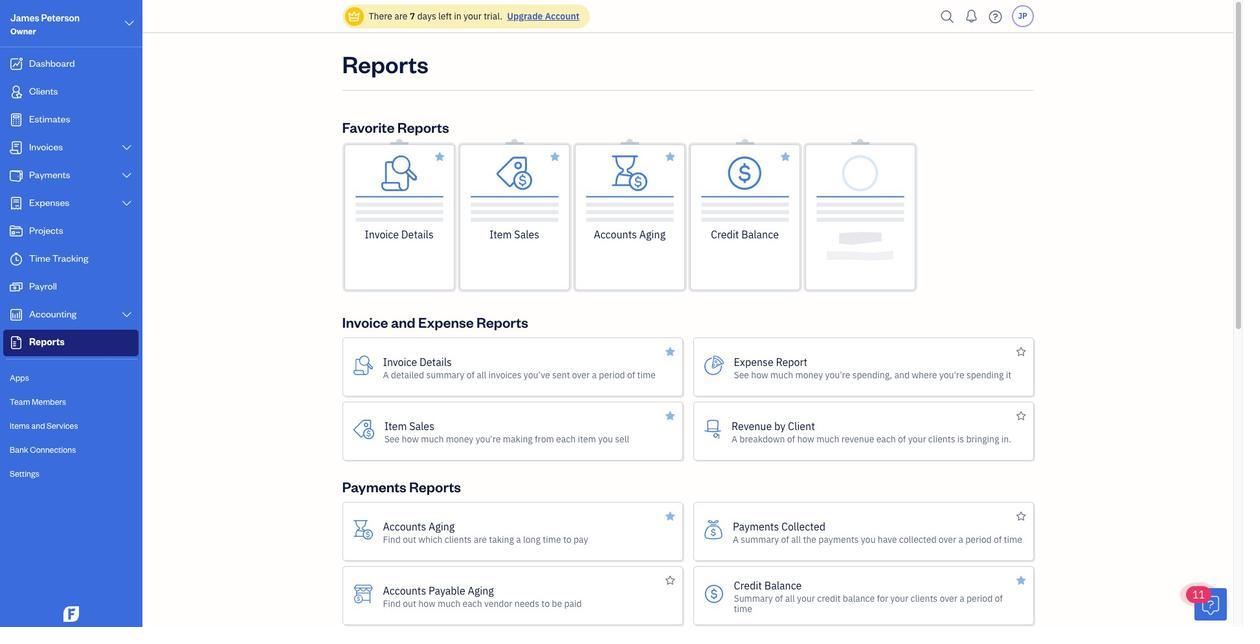 Task type: vqa. For each thing, say whether or not it's contained in the screenshot.
INC
no



Task type: describe. For each thing, give the bounding box(es) containing it.
payroll link
[[3, 274, 139, 301]]

payable
[[429, 584, 466, 597]]

report
[[776, 355, 808, 368]]

james
[[10, 12, 39, 24]]

star image for item sales
[[550, 149, 560, 165]]

it
[[1007, 369, 1012, 381]]

reports inside main element
[[29, 336, 65, 348]]

spending
[[967, 369, 1005, 381]]

payments reports
[[342, 477, 461, 496]]

and for expense
[[391, 313, 416, 331]]

collected
[[782, 520, 826, 533]]

clients link
[[3, 79, 139, 106]]

favorite reports
[[342, 118, 449, 136]]

expense report see how much money you're spending, and where you're spending it
[[734, 355, 1012, 381]]

much inside the expense report see how much money you're spending, and where you're spending it
[[771, 369, 794, 381]]

estimate image
[[8, 113, 24, 126]]

chevron large down image for expenses
[[121, 198, 133, 209]]

pay
[[574, 534, 589, 545]]

dashboard
[[29, 57, 75, 69]]

credit balance
[[711, 228, 779, 241]]

projects link
[[3, 218, 139, 245]]

payments
[[819, 534, 859, 545]]

bank connections link
[[3, 439, 139, 461]]

update favorite status for invoice details image
[[666, 344, 675, 360]]

over for credit balance
[[940, 592, 958, 604]]

over inside invoice details a detailed summary of all invoices you've sent over a period of time
[[572, 369, 590, 381]]

upgrade account link
[[505, 10, 580, 22]]

your right 'for'
[[891, 592, 909, 604]]

reports down there at the left
[[342, 49, 429, 79]]

clients inside accounts aging find out which clients are taking a long time to pay
[[445, 534, 472, 545]]

breakdown
[[740, 433, 786, 445]]

projects
[[29, 224, 63, 236]]

payroll
[[29, 280, 57, 292]]

see for item sales
[[385, 433, 400, 445]]

balance for credit balance
[[742, 228, 779, 241]]

accounting
[[29, 308, 77, 320]]

you're for sales
[[476, 433, 501, 445]]

team
[[10, 397, 30, 407]]

long
[[523, 534, 541, 545]]

left
[[439, 10, 452, 22]]

dashboard image
[[8, 58, 24, 71]]

credit balance summary of all your credit balance for your clients over a period of time
[[734, 579, 1004, 615]]

time inside payments collected a summary of all the payments you have collected over a period of time
[[1005, 534, 1023, 545]]

0 vertical spatial chevron large down image
[[123, 16, 135, 31]]

a inside payments collected a summary of all the payments you have collected over a period of time
[[959, 534, 964, 545]]

peterson
[[41, 12, 80, 24]]

james peterson owner
[[10, 12, 80, 36]]

time
[[29, 252, 50, 264]]

over for payments collected
[[939, 534, 957, 545]]

payments for payments reports
[[342, 477, 407, 496]]

star image for invoice details
[[435, 149, 445, 165]]

the
[[804, 534, 817, 545]]

reports up which
[[410, 477, 461, 496]]

clients
[[29, 85, 58, 97]]

revenue
[[842, 433, 875, 445]]

is
[[958, 433, 965, 445]]

crown image
[[348, 9, 361, 23]]

sent
[[553, 369, 570, 381]]

which
[[419, 534, 443, 545]]

a inside credit balance summary of all your credit balance for your clients over a period of time
[[960, 592, 965, 604]]

revenue by client a breakdown of how much revenue each of your clients is bringing in.
[[732, 420, 1012, 445]]

invoice details
[[365, 228, 434, 241]]

invoices
[[29, 141, 63, 153]]

in.
[[1002, 433, 1012, 445]]

items
[[10, 420, 30, 431]]

account
[[545, 10, 580, 22]]

invoice for invoice and expense reports
[[342, 313, 388, 331]]

aging for accounts aging
[[640, 228, 666, 241]]

apps link
[[3, 367, 139, 389]]

vendor
[[485, 598, 513, 609]]

reports link
[[3, 330, 139, 356]]

clients inside revenue by client a breakdown of how much revenue each of your clients is bringing in.
[[929, 433, 956, 445]]

where
[[912, 369, 938, 381]]

report image
[[8, 336, 24, 349]]

for
[[878, 592, 889, 604]]

update favorite status for accounts payable aging image
[[666, 573, 675, 588]]

each for revenue by client
[[877, 433, 897, 445]]

needs
[[515, 598, 540, 609]]

bank
[[10, 444, 28, 455]]

accounts for accounts aging find out which clients are taking a long time to pay
[[383, 520, 426, 533]]

are inside accounts aging find out which clients are taking a long time to pay
[[474, 534, 487, 545]]

timer image
[[8, 253, 24, 266]]

client
[[788, 420, 816, 432]]

all inside payments collected a summary of all the payments you have collected over a period of time
[[792, 534, 802, 545]]

time tracking link
[[3, 246, 139, 273]]

invoices link
[[3, 135, 139, 161]]

items and services link
[[3, 415, 139, 437]]

making
[[503, 433, 533, 445]]

there are 7 days left in your trial. upgrade account
[[369, 10, 580, 22]]

you've
[[524, 369, 550, 381]]

team members link
[[3, 391, 139, 413]]

detailed
[[391, 369, 424, 381]]

clients inside credit balance summary of all your credit balance for your clients over a period of time
[[911, 592, 938, 604]]

settings
[[10, 468, 39, 479]]

how inside item sales see how much money you're making from each item you sell
[[402, 433, 419, 445]]

2 horizontal spatial you're
[[940, 369, 965, 381]]

chevron large down image for invoices
[[121, 143, 133, 153]]

update favorite status for revenue by client image
[[1017, 408, 1027, 424]]

accounts aging
[[594, 228, 666, 241]]

a inside accounts aging find out which clients are taking a long time to pay
[[516, 534, 521, 545]]

payments collected a summary of all the payments you have collected over a period of time
[[733, 520, 1023, 545]]

invoice for invoice details
[[365, 228, 399, 241]]

how inside accounts payable aging find out how much each vendor needs to be paid
[[419, 598, 436, 609]]

item sales link
[[458, 143, 572, 292]]

payments link
[[3, 163, 139, 189]]

11 button
[[1187, 586, 1228, 621]]

collected
[[900, 534, 937, 545]]

expenses
[[29, 196, 69, 209]]

owner
[[10, 26, 36, 36]]

a inside revenue by client a breakdown of how much revenue each of your clients is bringing in.
[[732, 433, 738, 445]]

team members
[[10, 397, 66, 407]]

in
[[454, 10, 462, 22]]

a for payments collected
[[733, 534, 739, 545]]

invoice details a detailed summary of all invoices you've sent over a period of time
[[383, 355, 656, 381]]

search image
[[938, 7, 959, 26]]



Task type: locate. For each thing, give the bounding box(es) containing it.
to inside accounts payable aging find out how much each vendor needs to be paid
[[542, 598, 550, 609]]

1 vertical spatial payments
[[342, 477, 407, 496]]

a left detailed
[[383, 369, 389, 381]]

2 horizontal spatial each
[[877, 433, 897, 445]]

each left vendor
[[463, 598, 482, 609]]

clients right which
[[445, 534, 472, 545]]

you're right 'where'
[[940, 369, 965, 381]]

spending,
[[853, 369, 893, 381]]

1 horizontal spatial you
[[861, 534, 876, 545]]

0 horizontal spatial payments
[[29, 168, 70, 181]]

and left 'where'
[[895, 369, 910, 381]]

credit inside credit balance summary of all your credit balance for your clients over a period of time
[[734, 579, 763, 592]]

credit
[[818, 592, 841, 604]]

services
[[47, 420, 78, 431]]

0 horizontal spatial summary
[[427, 369, 465, 381]]

see inside the expense report see how much money you're spending, and where you're spending it
[[734, 369, 750, 381]]

0 vertical spatial out
[[403, 534, 417, 545]]

your left credit
[[798, 592, 816, 604]]

0 horizontal spatial each
[[463, 598, 482, 609]]

reports down accounting
[[29, 336, 65, 348]]

0 vertical spatial chevron large down image
[[121, 143, 133, 153]]

sales for item sales see how much money you're making from each item you sell
[[410, 420, 435, 432]]

summary inside invoice details a detailed summary of all invoices you've sent over a period of time
[[427, 369, 465, 381]]

money inside the expense report see how much money you're spending, and where you're spending it
[[796, 369, 824, 381]]

how inside the expense report see how much money you're spending, and where you're spending it
[[752, 369, 769, 381]]

1 vertical spatial clients
[[445, 534, 472, 545]]

2 out from the top
[[403, 598, 417, 609]]

update favorite status for expense report image
[[1017, 344, 1027, 360]]

0 vertical spatial period
[[599, 369, 625, 381]]

and for services
[[31, 420, 45, 431]]

summary inside payments collected a summary of all the payments you have collected over a period of time
[[741, 534, 780, 545]]

apps
[[10, 373, 29, 383]]

credit balance link
[[688, 143, 802, 292]]

item inside item sales see how much money you're making from each item you sell
[[385, 420, 407, 432]]

2 chevron large down image from the top
[[121, 198, 133, 209]]

bringing
[[967, 433, 1000, 445]]

you left have in the right of the page
[[861, 534, 876, 545]]

your
[[464, 10, 482, 22], [909, 433, 927, 445], [798, 592, 816, 604], [891, 592, 909, 604]]

1 vertical spatial credit
[[734, 579, 763, 592]]

see up payments reports
[[385, 433, 400, 445]]

much inside item sales see how much money you're making from each item you sell
[[421, 433, 444, 445]]

0 vertical spatial over
[[572, 369, 590, 381]]

to
[[564, 534, 572, 545], [542, 598, 550, 609]]

period for credit balance
[[967, 592, 993, 604]]

you're
[[826, 369, 851, 381], [940, 369, 965, 381], [476, 433, 501, 445]]

1 vertical spatial accounts
[[383, 520, 426, 533]]

1 star image from the left
[[435, 149, 445, 165]]

each inside accounts payable aging find out how much each vendor needs to be paid
[[463, 598, 482, 609]]

1 vertical spatial details
[[420, 355, 452, 368]]

all right 'summary'
[[786, 592, 795, 604]]

1 vertical spatial find
[[383, 598, 401, 609]]

1 horizontal spatial money
[[796, 369, 824, 381]]

accounting link
[[3, 302, 139, 328]]

sales for item sales
[[515, 228, 540, 241]]

1 vertical spatial invoice
[[342, 313, 388, 331]]

accounts for accounts payable aging find out how much each vendor needs to be paid
[[383, 584, 426, 597]]

details inside invoice details a detailed summary of all invoices you've sent over a period of time
[[420, 355, 452, 368]]

items and services
[[10, 420, 78, 431]]

much left 'revenue'
[[817, 433, 840, 445]]

2 star image from the left
[[781, 149, 791, 165]]

credit for credit balance summary of all your credit balance for your clients over a period of time
[[734, 579, 763, 592]]

chevron large down image down estimates link
[[121, 143, 133, 153]]

a inside invoice details a detailed summary of all invoices you've sent over a period of time
[[592, 369, 597, 381]]

payments inside payments collected a summary of all the payments you have collected over a period of time
[[733, 520, 780, 533]]

all left the
[[792, 534, 802, 545]]

invoices
[[489, 369, 522, 381]]

invoice and expense reports
[[342, 313, 529, 331]]

jp button
[[1012, 5, 1034, 27]]

1 horizontal spatial payments
[[342, 477, 407, 496]]

find inside accounts aging find out which clients are taking a long time to pay
[[383, 534, 401, 545]]

2 vertical spatial invoice
[[383, 355, 417, 368]]

and up detailed
[[391, 313, 416, 331]]

0 vertical spatial a
[[383, 369, 389, 381]]

item
[[578, 433, 597, 445]]

1 chevron large down image from the top
[[121, 143, 133, 153]]

1 vertical spatial over
[[939, 534, 957, 545]]

you're for report
[[826, 369, 851, 381]]

summary
[[734, 592, 773, 604]]

1 vertical spatial to
[[542, 598, 550, 609]]

chevron large down image inside invoices link
[[121, 143, 133, 153]]

accounts aging find out which clients are taking a long time to pay
[[383, 520, 589, 545]]

2 vertical spatial all
[[786, 592, 795, 604]]

aging inside accounts aging link
[[640, 228, 666, 241]]

2 vertical spatial and
[[31, 420, 45, 431]]

money for report
[[796, 369, 824, 381]]

1 horizontal spatial and
[[391, 313, 416, 331]]

are
[[395, 10, 408, 22], [474, 534, 487, 545]]

be
[[552, 598, 562, 609]]

aging for accounts aging find out which clients are taking a long time to pay
[[429, 520, 455, 533]]

out inside accounts aging find out which clients are taking a long time to pay
[[403, 534, 417, 545]]

your right in
[[464, 10, 482, 22]]

notifications image
[[962, 3, 983, 29]]

2 vertical spatial aging
[[468, 584, 494, 597]]

0 vertical spatial payments
[[29, 168, 70, 181]]

see inside item sales see how much money you're making from each item you sell
[[385, 433, 400, 445]]

you're inside item sales see how much money you're making from each item you sell
[[476, 433, 501, 445]]

chevron large down image down payments link
[[121, 198, 133, 209]]

accounts aging link
[[573, 143, 687, 292]]

0 vertical spatial clients
[[929, 433, 956, 445]]

1 vertical spatial all
[[792, 534, 802, 545]]

1 vertical spatial out
[[403, 598, 417, 609]]

to inside accounts aging find out which clients are taking a long time to pay
[[564, 534, 572, 545]]

payments inside main element
[[29, 168, 70, 181]]

sales inside item sales see how much money you're making from each item you sell
[[410, 420, 435, 432]]

0 vertical spatial aging
[[640, 228, 666, 241]]

days
[[418, 10, 436, 22]]

accounts for accounts aging
[[594, 228, 637, 241]]

you inside item sales see how much money you're making from each item you sell
[[599, 433, 613, 445]]

you inside payments collected a summary of all the payments you have collected over a period of time
[[861, 534, 876, 545]]

estimates link
[[3, 107, 139, 133]]

tracking
[[52, 252, 88, 264]]

1 vertical spatial chevron large down image
[[121, 170, 133, 181]]

you left sell
[[599, 433, 613, 445]]

1 vertical spatial money
[[446, 433, 474, 445]]

star image
[[435, 149, 445, 165], [781, 149, 791, 165]]

go to help image
[[986, 7, 1006, 26]]

a inside payments collected a summary of all the payments you have collected over a period of time
[[733, 534, 739, 545]]

and right items
[[31, 420, 45, 431]]

find inside accounts payable aging find out how much each vendor needs to be paid
[[383, 598, 401, 609]]

0 horizontal spatial star image
[[435, 149, 445, 165]]

jp
[[1019, 11, 1028, 21]]

2 horizontal spatial aging
[[640, 228, 666, 241]]

aging
[[640, 228, 666, 241], [429, 520, 455, 533], [468, 584, 494, 597]]

0 vertical spatial find
[[383, 534, 401, 545]]

over inside payments collected a summary of all the payments you have collected over a period of time
[[939, 534, 957, 545]]

accounts inside accounts aging find out which clients are taking a long time to pay
[[383, 520, 426, 533]]

1 out from the top
[[403, 534, 417, 545]]

expense
[[419, 313, 474, 331], [734, 355, 774, 368]]

members
[[32, 397, 66, 407]]

time inside invoice details a detailed summary of all invoices you've sent over a period of time
[[638, 369, 656, 381]]

how up revenue
[[752, 369, 769, 381]]

project image
[[8, 225, 24, 238]]

from
[[535, 433, 554, 445]]

payments for payments collected a summary of all the payments you have collected over a period of time
[[733, 520, 780, 533]]

how inside revenue by client a breakdown of how much revenue each of your clients is bringing in.
[[798, 433, 815, 445]]

each inside item sales see how much money you're making from each item you sell
[[557, 433, 576, 445]]

each inside revenue by client a breakdown of how much revenue each of your clients is bringing in.
[[877, 433, 897, 445]]

payment image
[[8, 169, 24, 182]]

client image
[[8, 86, 24, 98]]

1 horizontal spatial each
[[557, 433, 576, 445]]

1 horizontal spatial see
[[734, 369, 750, 381]]

accounts payable aging find out how much each vendor needs to be paid
[[383, 584, 582, 609]]

accounts
[[594, 228, 637, 241], [383, 520, 426, 533], [383, 584, 426, 597]]

much down report
[[771, 369, 794, 381]]

star image for accounts aging
[[666, 149, 675, 165]]

0 vertical spatial item
[[490, 228, 512, 241]]

0 vertical spatial details
[[402, 228, 434, 241]]

all left invoices
[[477, 369, 487, 381]]

1 star image from the left
[[550, 149, 560, 165]]

balance inside credit balance summary of all your credit balance for your clients over a period of time
[[765, 579, 802, 592]]

2 star image from the left
[[666, 149, 675, 165]]

1 horizontal spatial to
[[564, 534, 572, 545]]

invoice details link
[[342, 143, 456, 292]]

and inside the expense report see how much money you're spending, and where you're spending it
[[895, 369, 910, 381]]

expense inside the expense report see how much money you're spending, and where you're spending it
[[734, 355, 774, 368]]

all
[[477, 369, 487, 381], [792, 534, 802, 545], [786, 592, 795, 604]]

you're left the spending,
[[826, 369, 851, 381]]

2 vertical spatial period
[[967, 592, 993, 604]]

how down payable
[[419, 598, 436, 609]]

money left making
[[446, 433, 474, 445]]

details inside invoice details link
[[402, 228, 434, 241]]

main element
[[0, 0, 175, 627]]

time tracking
[[29, 252, 88, 264]]

period for payments collected
[[966, 534, 992, 545]]

aging inside accounts aging find out which clients are taking a long time to pay
[[429, 520, 455, 533]]

freshbooks image
[[61, 606, 82, 622]]

1 vertical spatial aging
[[429, 520, 455, 533]]

your inside revenue by client a breakdown of how much revenue each of your clients is bringing in.
[[909, 433, 927, 445]]

1 vertical spatial expense
[[734, 355, 774, 368]]

resource center badge image
[[1195, 588, 1228, 621]]

to left pay
[[564, 534, 572, 545]]

1 horizontal spatial summary
[[741, 534, 780, 545]]

0 horizontal spatial aging
[[429, 520, 455, 533]]

1 vertical spatial period
[[966, 534, 992, 545]]

aging inside accounts payable aging find out how much each vendor needs to be paid
[[468, 584, 494, 597]]

summary left the
[[741, 534, 780, 545]]

period inside invoice details a detailed summary of all invoices you've sent over a period of time
[[599, 369, 625, 381]]

2 find from the top
[[383, 598, 401, 609]]

much up payments reports
[[421, 433, 444, 445]]

a inside invoice details a detailed summary of all invoices you've sent over a period of time
[[383, 369, 389, 381]]

upgrade
[[507, 10, 543, 22]]

all inside invoice details a detailed summary of all invoices you've sent over a period of time
[[477, 369, 487, 381]]

2 vertical spatial accounts
[[383, 584, 426, 597]]

your left the is
[[909, 433, 927, 445]]

0 horizontal spatial money
[[446, 433, 474, 445]]

2 vertical spatial payments
[[733, 520, 780, 533]]

much inside revenue by client a breakdown of how much revenue each of your clients is bringing in.
[[817, 433, 840, 445]]

1 find from the top
[[383, 534, 401, 545]]

invoice inside invoice details a detailed summary of all invoices you've sent over a period of time
[[383, 355, 417, 368]]

1 horizontal spatial expense
[[734, 355, 774, 368]]

credit for credit balance
[[711, 228, 740, 241]]

0 vertical spatial balance
[[742, 228, 779, 241]]

a for invoice details
[[383, 369, 389, 381]]

each right 'revenue'
[[877, 433, 897, 445]]

0 vertical spatial are
[[395, 10, 408, 22]]

are left the 7 at the top of the page
[[395, 10, 408, 22]]

balance for credit balance summary of all your credit balance for your clients over a period of time
[[765, 579, 802, 592]]

1 horizontal spatial are
[[474, 534, 487, 545]]

0 horizontal spatial are
[[395, 10, 408, 22]]

a down revenue
[[732, 433, 738, 445]]

money inside item sales see how much money you're making from each item you sell
[[446, 433, 474, 445]]

connections
[[30, 444, 76, 455]]

period
[[599, 369, 625, 381], [966, 534, 992, 545], [967, 592, 993, 604]]

0 horizontal spatial and
[[31, 420, 45, 431]]

7
[[410, 10, 415, 22]]

item for item sales
[[490, 228, 512, 241]]

have
[[878, 534, 898, 545]]

1 vertical spatial summary
[[741, 534, 780, 545]]

paid
[[565, 598, 582, 609]]

see up revenue
[[734, 369, 750, 381]]

summary
[[427, 369, 465, 381], [741, 534, 780, 545]]

accounts inside accounts payable aging find out how much each vendor needs to be paid
[[383, 584, 426, 597]]

payments
[[29, 168, 70, 181], [342, 477, 407, 496], [733, 520, 780, 533]]

see
[[734, 369, 750, 381], [385, 433, 400, 445]]

invoice
[[365, 228, 399, 241], [342, 313, 388, 331], [383, 355, 417, 368]]

star image
[[550, 149, 560, 165], [666, 149, 675, 165]]

clients
[[929, 433, 956, 445], [445, 534, 472, 545], [911, 592, 938, 604]]

0 vertical spatial sales
[[515, 228, 540, 241]]

much inside accounts payable aging find out how much each vendor needs to be paid
[[438, 598, 461, 609]]

2 vertical spatial chevron large down image
[[121, 310, 133, 320]]

of
[[467, 369, 475, 381], [628, 369, 636, 381], [788, 433, 796, 445], [899, 433, 907, 445], [782, 534, 790, 545], [994, 534, 1002, 545], [776, 592, 784, 604], [996, 592, 1004, 604]]

2 horizontal spatial payments
[[733, 520, 780, 533]]

item sales see how much money you're making from each item you sell
[[385, 420, 630, 445]]

taking
[[489, 534, 514, 545]]

invoice image
[[8, 141, 24, 154]]

0 vertical spatial accounts
[[594, 228, 637, 241]]

2 vertical spatial over
[[940, 592, 958, 604]]

0 vertical spatial summary
[[427, 369, 465, 381]]

0 horizontal spatial you
[[599, 433, 613, 445]]

money image
[[8, 281, 24, 293]]

each left item
[[557, 433, 576, 445]]

0 vertical spatial see
[[734, 369, 750, 381]]

details for invoice details
[[402, 228, 434, 241]]

much
[[771, 369, 794, 381], [421, 433, 444, 445], [817, 433, 840, 445], [438, 598, 461, 609]]

2 horizontal spatial and
[[895, 369, 910, 381]]

0 vertical spatial money
[[796, 369, 824, 381]]

0 horizontal spatial you're
[[476, 433, 501, 445]]

1 vertical spatial balance
[[765, 579, 802, 592]]

1 vertical spatial sales
[[410, 420, 435, 432]]

0 horizontal spatial sales
[[410, 420, 435, 432]]

chevron large down image
[[123, 16, 135, 31], [121, 170, 133, 181]]

0 horizontal spatial see
[[385, 433, 400, 445]]

reports right favorite
[[398, 118, 449, 136]]

0 horizontal spatial item
[[385, 420, 407, 432]]

chevron large down image down payroll link
[[121, 310, 133, 320]]

0 vertical spatial you
[[599, 433, 613, 445]]

how up payments reports
[[402, 433, 419, 445]]

how down client
[[798, 433, 815, 445]]

1 vertical spatial are
[[474, 534, 487, 545]]

0 horizontal spatial star image
[[550, 149, 560, 165]]

chevron large down image for accounting
[[121, 310, 133, 320]]

star image for credit balance
[[781, 149, 791, 165]]

1 vertical spatial chevron large down image
[[121, 198, 133, 209]]

clients left the is
[[929, 433, 956, 445]]

0 horizontal spatial to
[[542, 598, 550, 609]]

money for sales
[[446, 433, 474, 445]]

payments for payments
[[29, 168, 70, 181]]

balance
[[843, 592, 875, 604]]

1 vertical spatial and
[[895, 369, 910, 381]]

chevron large down image
[[121, 143, 133, 153], [121, 198, 133, 209], [121, 310, 133, 320]]

0 vertical spatial invoice
[[365, 228, 399, 241]]

0 vertical spatial credit
[[711, 228, 740, 241]]

1 horizontal spatial star image
[[781, 149, 791, 165]]

2 vertical spatial a
[[733, 534, 739, 545]]

update favorite status for credit balance image
[[1017, 573, 1027, 588]]

1 horizontal spatial item
[[490, 228, 512, 241]]

to left the be
[[542, 598, 550, 609]]

money down report
[[796, 369, 824, 381]]

much down payable
[[438, 598, 461, 609]]

1 vertical spatial you
[[861, 534, 876, 545]]

see for expense report
[[734, 369, 750, 381]]

0 vertical spatial expense
[[419, 313, 474, 331]]

1 horizontal spatial you're
[[826, 369, 851, 381]]

chevron large down image inside payments link
[[121, 170, 133, 181]]

update favorite status for item sales image
[[666, 408, 675, 424]]

settings link
[[3, 463, 139, 485]]

0 vertical spatial and
[[391, 313, 416, 331]]

each for item sales
[[557, 433, 576, 445]]

you're left making
[[476, 433, 501, 445]]

1 vertical spatial a
[[732, 433, 738, 445]]

time inside accounts aging find out which clients are taking a long time to pay
[[543, 534, 561, 545]]

clients right 'for'
[[911, 592, 938, 604]]

item for item sales see how much money you're making from each item you sell
[[385, 420, 407, 432]]

1 horizontal spatial star image
[[666, 149, 675, 165]]

expenses link
[[3, 190, 139, 217]]

there
[[369, 10, 393, 22]]

1 vertical spatial see
[[385, 433, 400, 445]]

expense image
[[8, 197, 24, 210]]

1 horizontal spatial sales
[[515, 228, 540, 241]]

favorite
[[342, 118, 395, 136]]

time inside credit balance summary of all your credit balance for your clients over a period of time
[[734, 603, 753, 615]]

sell
[[616, 433, 630, 445]]

1 horizontal spatial aging
[[468, 584, 494, 597]]

over inside credit balance summary of all your credit balance for your clients over a period of time
[[940, 592, 958, 604]]

summary right detailed
[[427, 369, 465, 381]]

period inside credit balance summary of all your credit balance for your clients over a period of time
[[967, 592, 993, 604]]

period inside payments collected a summary of all the payments you have collected over a period of time
[[966, 534, 992, 545]]

3 chevron large down image from the top
[[121, 310, 133, 320]]

all inside credit balance summary of all your credit balance for your clients over a period of time
[[786, 592, 795, 604]]

2 vertical spatial clients
[[911, 592, 938, 604]]

by
[[775, 420, 786, 432]]

0 vertical spatial to
[[564, 534, 572, 545]]

1 vertical spatial item
[[385, 420, 407, 432]]

out
[[403, 534, 417, 545], [403, 598, 417, 609]]

update favorite status for payments collected image
[[1017, 509, 1027, 524]]

you
[[599, 433, 613, 445], [861, 534, 876, 545]]

find
[[383, 534, 401, 545], [383, 598, 401, 609]]

chevron large down image inside expenses link
[[121, 198, 133, 209]]

a up 'summary'
[[733, 534, 739, 545]]

out inside accounts payable aging find out how much each vendor needs to be paid
[[403, 598, 417, 609]]

revenue
[[732, 420, 772, 432]]

0 horizontal spatial expense
[[419, 313, 474, 331]]

chart image
[[8, 308, 24, 321]]

and inside main element
[[31, 420, 45, 431]]

reports up invoice details a detailed summary of all invoices you've sent over a period of time
[[477, 313, 529, 331]]

details for invoice details a detailed summary of all invoices you've sent over a period of time
[[420, 355, 452, 368]]

are left taking
[[474, 534, 487, 545]]

0 vertical spatial all
[[477, 369, 487, 381]]

dashboard link
[[3, 51, 139, 78]]

update favorite status for accounts aging image
[[666, 509, 675, 524]]



